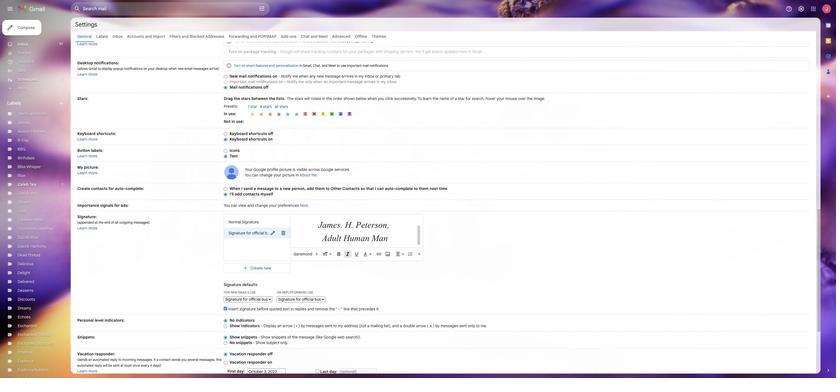 Task type: vqa. For each thing, say whether or not it's contained in the screenshot.
0 GB of 15 GB used
no



Task type: locate. For each thing, give the bounding box(es) containing it.
1 ) from the left
[[299, 324, 300, 329]]

None search field
[[71, 2, 270, 15]]

0 horizontal spatial .
[[308, 203, 309, 208]]

use down defaults
[[250, 291, 256, 295]]

0 horizontal spatial day:
[[237, 369, 245, 374]]

0 vertical spatial inbox link
[[113, 34, 123, 39]]

turn on smart features and personalization button for in gmail, chat, and meet to use package tracking
[[234, 39, 299, 43]]

2 vertical spatial enchanted
[[18, 341, 36, 346]]

you inside your google profile picture is visible across google services. you can change your picture in about me .
[[245, 173, 251, 178]]

stars down between
[[263, 104, 272, 109]]

1 vertical spatial aurora
[[18, 129, 29, 134]]

personalization for in gmail, chat, and meet to use important mail notifications
[[276, 64, 299, 68]]

1 vertical spatial turn
[[228, 49, 237, 54]]

several
[[188, 358, 198, 362]]

alerts and notifs
[[18, 111, 47, 116]]

1 horizontal spatial mail
[[248, 79, 255, 84]]

vacation for vacation responder off
[[230, 352, 246, 357]]

bold ‪(⌘b)‬ image
[[336, 251, 342, 257]]

your left packages on the top left of the page
[[349, 49, 357, 54]]

mail for important mail notifications on - notify me only when an important message arrives in my inbox
[[248, 79, 255, 84]]

1 horizontal spatial use
[[308, 291, 313, 295]]

notifications:
[[94, 61, 119, 65]]

. right preferences
[[308, 203, 309, 208]]

None checkbox
[[224, 49, 228, 53], [224, 307, 228, 311], [224, 49, 228, 53], [224, 307, 228, 311]]

keyboard shortcuts on
[[230, 137, 273, 142]]

popup
[[113, 67, 123, 71]]

snippets
[[241, 335, 257, 340], [272, 335, 287, 340], [236, 340, 252, 345]]

package down forwarding and pop/imap
[[244, 49, 260, 54]]

2 horizontal spatial mail
[[363, 64, 369, 68]]

1 horizontal spatial at
[[120, 364, 123, 368]]

Text radio
[[224, 154, 228, 159]]

1 vertical spatial features
[[256, 64, 268, 68]]

that right line at the bottom of the page
[[351, 307, 358, 312]]

automated down (sends
[[77, 364, 94, 368]]

1 vertical spatial inbox link
[[18, 42, 28, 47]]

of inside signature: (appended at the end of all outgoing messages) learn more
[[111, 221, 114, 225]]

1 horizontal spatial inbox link
[[113, 34, 123, 39]]

echoes
[[18, 315, 31, 320]]

0 horizontal spatial me
[[293, 74, 298, 79]]

when right desktop
[[169, 67, 177, 71]]

change down profile
[[260, 173, 273, 178]]

turn for turn on smart features and personalization in gmail, chat, and meet to use important mail notifications
[[234, 64, 241, 68]]

(allows
[[77, 67, 88, 71]]

learn inside desktop notifications: (allows gmail to display popup notifications on your desktop when new email messages arrive) learn more
[[77, 72, 87, 77]]

the right over
[[527, 96, 533, 101]]

arrow left ›
[[283, 324, 293, 329]]

features up mail notifications off
[[256, 64, 268, 68]]

1 horizontal spatial of
[[288, 335, 291, 340]]

i right "so"
[[375, 186, 376, 191]]

1 gmail, from the top
[[303, 39, 312, 43]]

my
[[359, 74, 364, 79], [381, 79, 386, 84], [338, 324, 343, 329]]

6 learn from the top
[[77, 226, 87, 231]]

2 responder from the top
[[247, 360, 267, 365]]

picture
[[279, 167, 292, 172], [282, 173, 295, 178]]

1 vertical spatial chat,
[[313, 64, 321, 68]]

1 horizontal spatial important
[[347, 64, 362, 68]]

0 vertical spatial arrives
[[342, 74, 354, 79]]

4 learn from the top
[[77, 154, 87, 159]]

blocked
[[190, 34, 204, 39]]

2 chat, from the top
[[313, 64, 321, 68]]

I'll add contacts myself radio
[[224, 193, 228, 197]]

labels
[[96, 34, 108, 39], [7, 101, 21, 106]]

delivered
[[18, 279, 34, 284]]

by right »
[[436, 324, 440, 329]]

off up keyboard shortcuts on
[[268, 131, 273, 136]]

add down when on the left
[[235, 192, 242, 197]]

97
[[59, 42, 63, 46]]

gmail, up any
[[303, 64, 312, 68]]

0 vertical spatial automated
[[93, 358, 109, 362]]

1 enchanted from the top
[[18, 324, 36, 329]]

keyboard up the 'icons'
[[230, 137, 248, 142]]

0 vertical spatial you
[[245, 173, 251, 178]]

learn down (allows
[[77, 72, 87, 77]]

indicators down signature
[[236, 318, 255, 323]]

) right ›
[[299, 324, 300, 329]]

or
[[375, 74, 379, 79]]

h.
[[345, 220, 354, 230]]

b-day
[[18, 138, 29, 143]]

b-
[[18, 138, 22, 143]]

show
[[230, 324, 240, 329], [230, 335, 240, 340], [261, 335, 271, 340], [256, 340, 265, 345]]

1 horizontal spatial i
[[375, 186, 376, 191]]

for right numbers
[[343, 49, 348, 54]]

more down (appended
[[88, 226, 97, 231]]

learn inside button labels: learn more
[[77, 154, 87, 159]]

italic ‪(⌘i)‬ image
[[345, 251, 351, 257]]

and inside labels navigation
[[29, 111, 36, 116]]

automated
[[93, 358, 109, 362], [77, 364, 94, 368]]

vacation for vacation responder on
[[230, 360, 246, 365]]

in
[[224, 111, 227, 116]]

at right (appended
[[95, 221, 98, 225]]

0 vertical spatial chat,
[[313, 39, 321, 43]]

an right (sends
[[88, 358, 92, 362]]

in inside your google profile picture is visible across google services. you can change your picture in about me .
[[296, 173, 299, 178]]

a up i'll add contacts myself
[[254, 186, 256, 191]]

aurora for aurora ethereal
[[18, 129, 29, 134]]

2 features from the top
[[256, 64, 268, 68]]

features for turn on smart features and personalization in gmail, chat, and meet to use package tracking
[[256, 39, 268, 43]]

inbox link up starred
[[18, 42, 28, 47]]

picture image
[[224, 165, 239, 180]]

display
[[102, 67, 113, 71]]

my down primary
[[381, 79, 386, 84]]

will inside vacation responder: (sends an automated reply to incoming messages. if a contact sends you several messages, this automated reply will be sent at most once every 4 days) learn more
[[103, 364, 108, 368]]

enchanted tranquil link
[[18, 332, 51, 337]]

creative ideas link
[[18, 217, 43, 222]]

once
[[133, 364, 140, 368]]

labels navigation
[[0, 18, 71, 378]]

show left subject
[[256, 340, 265, 345]]

messages,
[[199, 358, 215, 362]]

0 vertical spatial personalization
[[276, 39, 299, 43]]

arrow left »
[[416, 324, 426, 329]]

use for important
[[341, 64, 346, 68]]

2 smart from the top
[[246, 64, 255, 68]]

Signature text field
[[294, 205, 421, 245]]

1 vertical spatial labels
[[7, 101, 21, 106]]

labels inside navigation
[[7, 101, 21, 106]]

0 vertical spatial labels
[[96, 34, 108, 39]]

shortcuts:
[[97, 131, 116, 136]]

learn more link down button
[[77, 154, 97, 159]]

text
[[230, 154, 238, 159]]

2 vertical spatial me
[[312, 173, 317, 178]]

an inside vacation responder: (sends an automated reply to incoming messages. if a contact sends you several messages, this automated reply will be sent at most once every 4 days) learn more
[[88, 358, 92, 362]]

mail up mail notifications off
[[248, 79, 255, 84]]

1 vertical spatial arrives
[[364, 79, 376, 84]]

enchanted for enchanted link
[[18, 324, 36, 329]]

0 vertical spatial responder
[[247, 352, 267, 357]]

chat, for in gmail, chat, and meet to use important mail notifications
[[313, 64, 321, 68]]

search,
[[472, 96, 485, 101]]

to inside vacation responder: (sends an automated reply to incoming messages. if a contact sends you several messages, this automated reply will be sent at most once every 4 days) learn more
[[118, 358, 121, 362]]

0 horizontal spatial 1
[[62, 77, 63, 82]]

create inside button
[[251, 266, 263, 271]]

inbox left or
[[365, 74, 374, 79]]

settings
[[75, 21, 97, 28]]

0 horizontal spatial you
[[181, 358, 187, 362]]

shortcuts for off
[[249, 131, 267, 136]]

responder down the vacation responder off
[[247, 360, 267, 365]]

4 more from the top
[[88, 154, 97, 159]]

1 vertical spatial important
[[329, 79, 346, 84]]

1 vertical spatial at
[[120, 364, 123, 368]]

1 horizontal spatial 4
[[260, 104, 262, 109]]

5 learn from the top
[[77, 171, 87, 175]]

no for no snippets - show subject only.
[[230, 340, 235, 345]]

0 horizontal spatial create
[[77, 186, 90, 191]]

enchanted for enchanted whispers
[[18, 341, 36, 346]]

3 more from the top
[[88, 137, 97, 142]]

aurora for the "aurora" link
[[18, 120, 29, 125]]

labels up alerts
[[7, 101, 21, 106]]

1 horizontal spatial here
[[459, 49, 467, 54]]

2
[[61, 182, 63, 187]]

in
[[300, 39, 302, 43], [468, 49, 471, 54], [300, 64, 302, 68], [355, 74, 358, 79], [377, 79, 380, 84], [322, 96, 325, 101], [232, 119, 235, 124], [296, 173, 299, 178], [291, 307, 294, 312]]

settings image
[[798, 6, 805, 12]]

shortcuts for on
[[249, 137, 267, 142]]

bliss
[[18, 164, 26, 169], [30, 235, 38, 240]]

keyboard inside keyboard shortcuts: learn more
[[77, 131, 96, 136]]

if
[[154, 358, 156, 362]]

. down across
[[317, 173, 318, 178]]

messages right email
[[193, 67, 209, 71]]

me.
[[481, 324, 487, 329]]

your inside your google profile picture is visible across google services. you can change your picture in about me .
[[274, 173, 282, 178]]

off for vacation responder off
[[268, 352, 273, 357]]

1 vertical spatial shortcuts
[[249, 137, 267, 142]]

0 vertical spatial no
[[230, 318, 235, 323]]

2 no from the top
[[230, 340, 235, 345]]

indicators for show
[[241, 324, 260, 329]]

auto-
[[115, 186, 126, 191], [385, 186, 396, 191]]

at
[[95, 221, 98, 225], [120, 364, 123, 368]]

1 vertical spatial add
[[235, 192, 242, 197]]

Last day: text field
[[339, 369, 377, 375]]

inbox inside labels navigation
[[18, 42, 28, 47]]

2 horizontal spatial messages
[[441, 324, 459, 329]]

the left "-
[[329, 307, 335, 312]]

1 horizontal spatial star
[[458, 96, 465, 101]]

signature for for
[[229, 231, 245, 236]]

Mail notifications off radio
[[224, 86, 228, 90]]

when inside desktop notifications: (allows gmail to display popup notifications on your desktop when new email messages arrive) learn more
[[169, 67, 177, 71]]

1 vertical spatial me
[[299, 79, 304, 84]]

aurora
[[18, 120, 29, 125], [18, 129, 29, 134]]

add right 'person,'
[[307, 186, 314, 191]]

meet for package
[[329, 39, 336, 43]]

a left 'person,'
[[280, 186, 282, 191]]

signature up signature for official business
[[242, 220, 259, 225]]

2 shortcuts from the top
[[249, 137, 267, 142]]

carriers.
[[400, 49, 414, 54]]

learn inside my picture: learn more
[[77, 171, 87, 175]]

ethereal
[[30, 129, 45, 134], [18, 350, 32, 355]]

0 horizontal spatial at
[[95, 221, 98, 225]]

0 horizontal spatial bliss
[[18, 164, 26, 169]]

1 personalization from the top
[[276, 39, 299, 43]]

1 no from the top
[[230, 318, 235, 323]]

1 vertical spatial create
[[251, 266, 263, 271]]

1 vertical spatial 4
[[150, 364, 152, 368]]

1 for 1 star 4 stars all stars
[[248, 104, 250, 109]]

1 turn on smart features and personalization button from the top
[[234, 39, 299, 43]]

in right rotate
[[322, 96, 325, 101]]

0 vertical spatial shortcuts
[[249, 131, 267, 136]]

7 learn from the top
[[77, 369, 87, 374]]

2 ) from the left
[[433, 324, 435, 329]]

for left search,
[[466, 96, 471, 101]]

day: for last day:
[[330, 370, 338, 374]]

2 aurora from the top
[[18, 129, 29, 134]]

2 vertical spatial will
[[103, 364, 108, 368]]

2 euphoria from the top
[[18, 368, 33, 373]]

Important mail notifications on radio
[[224, 80, 228, 84]]

1 inside labels navigation
[[62, 77, 63, 82]]

numbered list ‪(⌘⇧7)‬ image
[[408, 251, 413, 257]]

1 euphoria from the top
[[18, 359, 33, 364]]

tea
[[29, 182, 36, 187]]

indicators down no indicators
[[241, 324, 260, 329]]

0 horizontal spatial my
[[338, 324, 343, 329]]

0 vertical spatial dazzle
[[18, 235, 29, 240]]

0 vertical spatial turn
[[234, 39, 241, 43]]

1 horizontal spatial my
[[359, 74, 364, 79]]

keyboard for keyboard shortcuts: learn more
[[77, 131, 96, 136]]

notifications inside desktop notifications: (allows gmail to display popup notifications on your desktop when new email messages arrive) learn more
[[124, 67, 143, 71]]

only left me.
[[468, 324, 475, 329]]

1 horizontal spatial arrives
[[364, 79, 376, 84]]

learn inside keyboard shortcuts: learn more
[[77, 137, 87, 142]]

rotate
[[311, 96, 321, 101]]

0 horizontal spatial arrives
[[342, 74, 354, 79]]

man
[[372, 233, 388, 243]]

my left or
[[359, 74, 364, 79]]

turn on smart features and personalization in gmail, chat, and meet to use package tracking
[[234, 39, 373, 43]]

automated down responder:
[[93, 358, 109, 362]]

1 dazzle from the top
[[18, 235, 29, 240]]

aurora down the "aurora" link
[[18, 129, 29, 134]]

1 learn more link from the top
[[77, 41, 97, 46]]

complete:
[[126, 186, 144, 191]]

general
[[77, 34, 92, 39]]

messages right »
[[441, 324, 459, 329]]

3 enchanted from the top
[[18, 341, 36, 346]]

alerts
[[18, 111, 28, 116]]

of for show snippets - show snippets of the message (like google web search!).
[[288, 335, 291, 340]]

No snippets radio
[[224, 341, 228, 345]]

chat, right chat
[[313, 39, 321, 43]]

1 for 1
[[62, 77, 63, 82]]

tracking down pop/imap
[[261, 49, 277, 54]]

2 vertical spatial my
[[338, 324, 343, 329]]

1 vertical spatial will
[[304, 96, 310, 101]]

tracking right 'share'
[[311, 49, 326, 54]]

view
[[239, 203, 246, 208]]

0 vertical spatial notify
[[281, 74, 292, 79]]

use
[[341, 39, 346, 43], [341, 64, 346, 68]]

me left any
[[293, 74, 298, 79]]

day: right last
[[330, 370, 338, 374]]

1 use from the top
[[341, 39, 346, 43]]

only
[[305, 79, 312, 84], [468, 324, 475, 329]]

my left address
[[338, 324, 343, 329]]

the right the drag
[[234, 96, 240, 101]]

1 features from the top
[[256, 39, 268, 43]]

tab list
[[821, 18, 837, 358]]

off for keyboard shortcuts off
[[268, 131, 273, 136]]

1 horizontal spatial all
[[275, 104, 279, 109]]

0 vertical spatial off
[[263, 85, 269, 90]]

4 stars link
[[260, 104, 275, 110]]

euphoria for euphoria link at the bottom of the page
[[18, 359, 33, 364]]

vacation for vacation responder: (sends an automated reply to incoming messages. if a contact sends you several messages, this automated reply will be sent at most once every 4 days) learn more
[[77, 352, 94, 357]]

2 learn more link from the top
[[77, 72, 97, 77]]

. inside your google profile picture is visible across google services. you can change your picture in about me .
[[317, 173, 318, 178]]

more down gmail
[[88, 72, 97, 77]]

turn right the addresses
[[234, 39, 241, 43]]

dazzle for dazzle bliss
[[18, 235, 29, 240]]

vacation inside vacation responder: (sends an automated reply to incoming messages. if a contact sends you several messages, this automated reply will be sent at most once every 4 days) learn more
[[77, 352, 94, 357]]

4 learn more link from the top
[[77, 154, 97, 159]]

of right name
[[450, 96, 454, 101]]

important up order at the top
[[329, 79, 346, 84]]

first
[[228, 369, 236, 374]]

1 responder from the top
[[247, 352, 267, 357]]

cozy link
[[18, 209, 26, 214]]

all
[[275, 104, 279, 109], [115, 221, 118, 225]]

inbox down primary
[[387, 79, 397, 84]]

click
[[385, 96, 393, 101]]

you
[[378, 96, 384, 101], [181, 358, 187, 362]]

1 horizontal spatial them
[[419, 186, 429, 191]]

web
[[338, 335, 345, 340]]

0 vertical spatial that
[[366, 186, 374, 191]]

auto- up ads:
[[115, 186, 126, 191]]

dazzle down crystalline
[[18, 235, 29, 240]]

smart up the important
[[246, 64, 255, 68]]

1 shortcuts from the top
[[249, 131, 267, 136]]

when left any
[[299, 74, 309, 79]]

in down visible
[[296, 173, 299, 178]]

contacts
[[343, 186, 360, 191]]

4 inside vacation responder: (sends an automated reply to incoming messages. if a contact sends you several messages, this automated reply will be sent at most once every 4 days) learn more
[[150, 364, 152, 368]]

4 left 'days)'
[[150, 364, 152, 368]]

of for signature: (appended at the end of all outgoing messages) learn more
[[111, 221, 114, 225]]

turn up new on the left of page
[[234, 64, 241, 68]]

me for only
[[299, 79, 304, 84]]

2 use from the top
[[341, 64, 346, 68]]

1 horizontal spatial )
[[433, 324, 435, 329]]

addresses
[[205, 34, 224, 39]]

them
[[315, 186, 325, 191], [419, 186, 429, 191]]

advanced search options image
[[256, 3, 268, 14]]

new inside button
[[264, 266, 271, 271]]

meet down numbers
[[329, 64, 336, 68]]

all down the lists.
[[275, 104, 279, 109]]

1 learn from the top
[[77, 41, 87, 46]]

2 turn on smart features and personalization button from the top
[[234, 64, 299, 68]]

1 aurora from the top
[[18, 120, 29, 125]]

snoozed
[[18, 59, 33, 64]]

snippets:
[[77, 335, 95, 340]]

signature for defaults
[[224, 282, 241, 287]]

0 horizontal spatial can
[[231, 203, 238, 208]]

learn down (sends
[[77, 369, 87, 374]]

blue
[[18, 173, 25, 178]]

7 more from the top
[[88, 369, 97, 374]]

0 horizontal spatial use
[[250, 291, 256, 295]]

5 more from the top
[[88, 171, 97, 175]]

contacts
[[91, 186, 108, 191], [243, 192, 260, 197]]

mail up the important
[[239, 74, 247, 79]]

vacation up first day:
[[230, 360, 246, 365]]

below
[[356, 96, 367, 101]]

you
[[245, 173, 251, 178], [224, 203, 230, 208]]

No indicators radio
[[224, 319, 228, 323]]

0 vertical spatial euphoria
[[18, 359, 33, 364]]

the right learn
[[433, 96, 439, 101]]

2 personalization from the top
[[276, 64, 299, 68]]

2 vertical spatial turn
[[234, 64, 241, 68]]

precedes
[[359, 307, 376, 312]]

1 horizontal spatial inbox
[[387, 79, 397, 84]]

1 horizontal spatial tracking
[[311, 49, 326, 54]]

0 horizontal spatial will
[[103, 364, 108, 368]]

2 learn from the top
[[77, 72, 87, 77]]

the left the lists.
[[269, 96, 275, 101]]

0 vertical spatial aurora
[[18, 120, 29, 125]]

them left other
[[315, 186, 325, 191]]

insert image image
[[385, 251, 391, 257]]

main menu image
[[7, 6, 13, 12]]

keyboard up button
[[77, 131, 96, 136]]

6 learn more link from the top
[[77, 226, 97, 231]]

off
[[263, 85, 269, 90], [268, 131, 273, 136], [268, 352, 273, 357]]

turn for turn on smart features and personalization in gmail, chat, and meet to use package tracking
[[234, 39, 241, 43]]

personal
[[77, 318, 94, 323]]

0 vertical spatial add
[[307, 186, 314, 191]]

1 vertical spatial smart
[[246, 64, 255, 68]]

use for package
[[341, 39, 346, 43]]

reply left be
[[95, 364, 102, 368]]

package
[[347, 39, 360, 43], [244, 49, 260, 54]]

notifications down the important
[[239, 85, 262, 90]]

notify for notify me only when an important message arrives in my inbox
[[287, 79, 298, 84]]

3 learn from the top
[[77, 137, 87, 142]]

2 more from the top
[[88, 72, 97, 77]]

1 vertical spatial off
[[268, 131, 273, 136]]

create for create new
[[251, 266, 263, 271]]

sent
[[18, 68, 26, 73]]

sent down the remove
[[325, 324, 333, 329]]

inbox right labels link
[[113, 34, 123, 39]]

new
[[178, 67, 184, 71], [317, 74, 324, 79], [283, 186, 291, 191], [264, 266, 271, 271]]

create new
[[251, 266, 271, 271]]

gmail.
[[472, 49, 483, 54]]

show right show snippets option
[[230, 335, 240, 340]]

1 smart from the top
[[246, 39, 255, 43]]

1 chat, from the top
[[313, 39, 321, 43]]

level
[[95, 318, 104, 323]]

signature down normal at left bottom
[[229, 231, 245, 236]]

1 ( from the left
[[294, 324, 295, 329]]

1 horizontal spatial package
[[347, 39, 360, 43]]

your right hover
[[497, 96, 505, 101]]

1 by from the left
[[301, 324, 305, 329]]

birthdaze
[[18, 156, 35, 161]]

0 vertical spatial enchanted
[[18, 324, 36, 329]]

enchanted whispers
[[18, 341, 54, 346]]

and
[[145, 34, 152, 39], [182, 34, 189, 39], [250, 34, 257, 39], [311, 34, 318, 39], [269, 39, 275, 43], [322, 39, 328, 43], [269, 64, 275, 68], [322, 64, 328, 68], [29, 111, 36, 116], [247, 203, 254, 208], [308, 307, 314, 312], [392, 324, 399, 329]]

more inside vacation responder: (sends an automated reply to incoming messages. if a contact sends you several messages, this automated reply will be sent at most once every 4 days) learn more
[[88, 369, 97, 374]]

successively.
[[394, 96, 417, 101]]

0 horizontal spatial auto-
[[115, 186, 126, 191]]

desserts
[[18, 288, 33, 293]]

1 vertical spatial gmail,
[[303, 64, 312, 68]]

2 enchanted from the top
[[18, 332, 36, 337]]

0 horizontal spatial that
[[351, 307, 358, 312]]

be
[[108, 364, 112, 368]]

dazzle for dazzle harmony
[[18, 244, 29, 249]]

1 arrow from the left
[[283, 324, 293, 329]]

1 horizontal spatial day:
[[330, 370, 338, 374]]

0 horizontal spatial an
[[88, 358, 92, 362]]

tracking
[[361, 39, 373, 43], [261, 49, 277, 54], [311, 49, 326, 54]]

to left address
[[334, 324, 337, 329]]

enchanted for enchanted tranquil
[[18, 332, 36, 337]]

my for (not
[[338, 324, 343, 329]]

me for when
[[293, 74, 298, 79]]

0 vertical spatial will
[[294, 49, 300, 54]]

will left rotate
[[304, 96, 310, 101]]

›
[[296, 324, 298, 329]]

1 vertical spatial .
[[308, 203, 309, 208]]

2 horizontal spatial can
[[377, 186, 384, 191]]

6 more from the top
[[88, 226, 97, 231]]

new
[[231, 291, 238, 295]]

2 horizontal spatial of
[[450, 96, 454, 101]]

learn down (appended
[[77, 226, 87, 231]]

presets:
[[224, 104, 238, 109]]

0 vertical spatial star
[[458, 96, 465, 101]]

mail down packages on the top left of the page
[[363, 64, 369, 68]]

ads:
[[121, 203, 129, 208]]

2 dazzle from the top
[[18, 244, 29, 249]]

primary
[[380, 74, 394, 79]]

1 horizontal spatial arrow
[[416, 324, 426, 329]]

enchanted up ethereal "link"
[[18, 341, 36, 346]]

inbox for the rightmost inbox link
[[113, 34, 123, 39]]

1 horizontal spatial sent
[[325, 324, 333, 329]]

2 gmail, from the top
[[303, 64, 312, 68]]

drag
[[224, 96, 233, 101]]

0 horizontal spatial here
[[300, 203, 308, 208]]

dazzle
[[18, 235, 29, 240], [18, 244, 29, 249]]

get
[[425, 49, 431, 54]]

off for mail notifications off
[[263, 85, 269, 90]]

1 them from the left
[[315, 186, 325, 191]]

more inside keyboard shortcuts: learn more
[[88, 137, 97, 142]]

at inside vacation responder: (sends an automated reply to incoming messages. if a contact sends you several messages, this automated reply will be sent at most once every 4 days) learn more
[[120, 364, 123, 368]]

me down new mail notifications on - notify me when any new message arrives in my inbox or primary tab
[[299, 79, 304, 84]]



Task type: describe. For each thing, give the bounding box(es) containing it.
to right complete
[[414, 186, 418, 191]]

1 use from the left
[[250, 291, 256, 295]]

a left double
[[400, 324, 402, 329]]

outgoing
[[119, 221, 133, 225]]

day: for first day:
[[237, 369, 245, 374]]

When I send a message to a new person, add them to Other Contacts so that I can auto-complete to them next time radio
[[224, 187, 228, 191]]

for left ads:
[[114, 203, 120, 208]]

notifs
[[37, 111, 47, 116]]

business
[[265, 231, 280, 236]]

New mail notifications on radio
[[224, 75, 228, 79]]

order
[[333, 96, 343, 101]]

more button
[[0, 84, 66, 93]]

1 horizontal spatial add
[[307, 186, 314, 191]]

gmail
[[89, 67, 97, 71]]

to inside desktop notifications: (allows gmail to display popup notifications on your desktop when new email messages arrive) learn more
[[98, 67, 101, 71]]

2 ( from the left
[[427, 324, 429, 329]]

gmail, for in gmail, chat, and meet to use package tracking
[[303, 39, 312, 43]]

0 vertical spatial here
[[459, 49, 467, 54]]

0 vertical spatial use:
[[228, 111, 236, 116]]

to down numbers
[[337, 64, 340, 68]]

in right 'text'
[[291, 307, 294, 312]]

double
[[403, 324, 415, 329]]

show right show indicators radio
[[230, 324, 240, 329]]

1 vertical spatial use:
[[236, 119, 244, 124]]

chat, for in gmail, chat, and meet to use package tracking
[[313, 39, 321, 43]]

(appended
[[77, 221, 94, 225]]

dazzle bliss
[[18, 235, 38, 240]]

bubbles
[[34, 368, 49, 373]]

support image
[[786, 6, 793, 12]]

2 horizontal spatial will
[[304, 96, 310, 101]]

Show snippets radio
[[224, 336, 228, 340]]

across
[[308, 167, 320, 172]]

Last day: checkbox
[[316, 370, 319, 373]]

you inside vacation responder: (sends an automated reply to incoming messages. if a contact sends you several messages, this automated reply will be sent at most once every 4 days) learn more
[[181, 358, 187, 362]]

to left me.
[[476, 324, 480, 329]]

1 vertical spatial reply
[[95, 364, 102, 368]]

google right (like
[[324, 335, 337, 340]]

1 more from the top
[[88, 41, 97, 46]]

1 vertical spatial automated
[[77, 364, 94, 368]]

1 horizontal spatial an
[[277, 324, 282, 329]]

personalization for in gmail, chat, and meet to use package tracking
[[276, 39, 299, 43]]

0 vertical spatial all
[[275, 104, 279, 109]]

0 vertical spatial bliss
[[18, 164, 26, 169]]

0 vertical spatial 4
[[260, 104, 262, 109]]

not
[[224, 119, 231, 124]]

meet for important
[[329, 64, 336, 68]]

ethereal link
[[18, 350, 32, 355]]

create for create contacts for auto-complete:
[[77, 186, 90, 191]]

create contacts for auto-complete:
[[77, 186, 144, 191]]

2 horizontal spatial tracking
[[361, 39, 373, 43]]

1 vertical spatial that
[[351, 307, 358, 312]]

in left gmail.
[[468, 49, 471, 54]]

notifications up or
[[370, 64, 388, 68]]

messages inside desktop notifications: (allows gmail to display popup notifications on your desktop when new email messages arrive) learn more
[[193, 67, 209, 71]]

1 vertical spatial picture
[[282, 173, 295, 178]]

forwarding
[[229, 34, 249, 39]]

google right across
[[321, 167, 334, 172]]

stars down the lists.
[[280, 104, 288, 109]]

1 i from the left
[[241, 186, 243, 191]]

Icons radio
[[224, 149, 228, 153]]

shown
[[344, 96, 355, 101]]

over
[[518, 96, 526, 101]]

2 auto- from the left
[[385, 186, 396, 191]]

0 vertical spatial contacts
[[91, 186, 108, 191]]

first day:
[[228, 369, 245, 374]]

a right name
[[455, 96, 457, 101]]

1 horizontal spatial will
[[294, 49, 300, 54]]

0 vertical spatial important
[[347, 64, 362, 68]]

First day: text field
[[248, 369, 286, 375]]

in right not on the top left of the page
[[232, 119, 235, 124]]

adult
[[322, 233, 341, 243]]

the inside signature: (appended at the end of all outgoing messages) learn more
[[99, 221, 104, 225]]

1 vertical spatial you
[[224, 203, 230, 208]]

learn inside vacation responder: (sends an automated reply to incoming messages. if a contact sends you several messages, this automated reply will be sent at most once every 4 days) learn more
[[77, 369, 87, 374]]

emails
[[238, 291, 249, 295]]

filters and blocked addresses link
[[170, 34, 224, 39]]

search mail image
[[72, 4, 82, 14]]

2 horizontal spatial sent
[[460, 324, 467, 329]]

in down or
[[377, 79, 380, 84]]

1 vertical spatial ethereal
[[18, 350, 32, 355]]

human
[[344, 233, 370, 243]]

underline ‪(⌘u)‬ image
[[354, 252, 360, 257]]

chores link
[[18, 200, 30, 205]]

0 horizontal spatial only
[[305, 79, 312, 84]]

when right below
[[368, 96, 377, 101]]

for new emails use
[[224, 291, 256, 295]]

stars up 1 star link
[[241, 96, 251, 101]]

the down ›
[[292, 335, 298, 340]]

3 learn more link from the top
[[77, 137, 97, 142]]

in right ons
[[300, 39, 302, 43]]

0 vertical spatial picture
[[279, 167, 292, 172]]

email
[[185, 67, 193, 71]]

snippets for show snippets of the message (like google web search!).
[[241, 335, 257, 340]]

0 vertical spatial inbox
[[365, 74, 374, 79]]

google right your
[[254, 167, 266, 172]]

discounts link
[[18, 297, 35, 302]]

replies
[[295, 307, 307, 312]]

mouse
[[506, 96, 517, 101]]

your down myself
[[269, 203, 277, 208]]

indicators for no
[[236, 318, 255, 323]]

james.
[[319, 220, 343, 230]]

message right any
[[325, 74, 341, 79]]

alerts and notifs link
[[18, 111, 47, 116]]

1 vertical spatial can
[[377, 186, 384, 191]]

can inside your google profile picture is visible across google services. you can change your picture in about me .
[[252, 173, 259, 178]]

0 horizontal spatial tracking
[[261, 49, 277, 54]]

1 horizontal spatial contacts
[[243, 192, 260, 197]]

dazzle harmony link
[[18, 244, 46, 249]]

i'll add contacts myself
[[230, 192, 273, 197]]

turn on smart features and personalization button for in gmail, chat, and meet to use important mail notifications
[[234, 64, 299, 68]]

to up numbers
[[337, 39, 340, 43]]

no for no indicators
[[230, 318, 235, 323]]

0 horizontal spatial important
[[329, 79, 346, 84]]

1 horizontal spatial only
[[468, 324, 475, 329]]

contact
[[159, 358, 171, 362]]

profile
[[267, 167, 278, 172]]

message up myself
[[257, 186, 274, 191]]

for up "signals"
[[109, 186, 114, 191]]

this
[[216, 358, 222, 362]]

5 learn more link from the top
[[77, 171, 97, 175]]

your
[[245, 167, 253, 172]]

vacation responder on
[[230, 360, 272, 365]]

crystalline
[[18, 226, 36, 231]]

features for turn on smart features and personalization in gmail, chat, and meet to use important mail notifications
[[256, 64, 268, 68]]

mailing
[[371, 324, 383, 329]]

in down 'share'
[[300, 64, 302, 68]]

at inside signature: (appended at the end of all outgoing messages) learn more
[[95, 221, 98, 225]]

most
[[124, 364, 132, 368]]

next
[[430, 186, 438, 191]]

signature: (appended at the end of all outgoing messages) learn more
[[77, 214, 150, 231]]

so
[[361, 186, 365, 191]]

formatting options toolbar
[[292, 251, 423, 257]]

my for or
[[359, 74, 364, 79]]

sent inside vacation responder: (sends an automated reply to incoming messages. if a contact sends you several messages, this automated reply will be sent at most once every 4 days) learn more
[[113, 364, 120, 368]]

Search mail text field
[[83, 6, 243, 12]]

address
[[344, 324, 358, 329]]

responder for off
[[247, 352, 267, 357]]

notify for notify me when any new message arrives in my inbox or primary tab
[[281, 74, 292, 79]]

a inside vacation responder: (sends an automated reply to incoming messages. if a contact sends you several messages, this automated reply will be sent at most once every 4 days) learn more
[[157, 358, 158, 362]]

1 horizontal spatial messages
[[306, 324, 324, 329]]

messages.
[[137, 358, 153, 362]]

1 star 4 stars all stars
[[248, 104, 288, 109]]

smart for turn on smart features and personalization in gmail, chat, and meet to use important mail notifications
[[246, 64, 255, 68]]

time
[[439, 186, 448, 191]]

1 vertical spatial here
[[300, 203, 308, 208]]

chat
[[301, 34, 310, 39]]

Vacation responder off radio
[[224, 353, 228, 357]]

2 horizontal spatial an
[[324, 79, 328, 84]]

a right (not
[[367, 324, 370, 329]]

2 arrow from the left
[[416, 324, 426, 329]]

message left (like
[[299, 335, 315, 340]]

message up shown
[[347, 79, 363, 84]]

0 vertical spatial ethereal
[[30, 129, 45, 134]]

mail for new mail notifications on - notify me when any new message arrives in my inbox or primary tab
[[239, 74, 247, 79]]

labels for 'labels' heading
[[7, 101, 21, 106]]

crystalline dewdrop link
[[18, 226, 53, 231]]

pop/imap
[[258, 34, 277, 39]]

garamond option
[[292, 251, 315, 257]]

link ‪(⌘k)‬ image
[[376, 251, 382, 257]]

delicious link
[[18, 262, 34, 267]]

snippets up only.
[[272, 335, 287, 340]]

mail
[[230, 85, 238, 90]]

gmail, for in gmail, chat, and meet to use important mail notifications
[[303, 64, 312, 68]]

Keyboard shortcuts off radio
[[224, 132, 228, 136]]

smart for turn on smart features and personalization in gmail, chat, and meet to use package tracking
[[246, 39, 255, 43]]

more formatting options image
[[417, 251, 422, 257]]

last day:
[[320, 370, 338, 374]]

gmail image
[[18, 3, 48, 14]]

me inside your google profile picture is visible across google services. you can change your picture in about me .
[[312, 173, 317, 178]]

stars:
[[77, 96, 88, 101]]

0 horizontal spatial star
[[251, 104, 257, 109]]

last
[[320, 370, 329, 374]]

birthdaze link
[[18, 156, 35, 161]]

0 vertical spatial reply
[[110, 358, 118, 362]]

starred
[[18, 51, 31, 56]]

accounts
[[127, 34, 144, 39]]

you can view and change your preferences here .
[[224, 203, 309, 208]]

1 vertical spatial my
[[381, 79, 386, 84]]

all inside signature: (appended at the end of all outgoing messages) learn more
[[115, 221, 118, 225]]

0 vertical spatial signature
[[242, 220, 259, 225]]

on inside desktop notifications: (allows gmail to display popup notifications on your desktop when new email messages arrive) learn more
[[143, 67, 147, 71]]

signature
[[240, 307, 256, 312]]

lists.
[[276, 96, 285, 101]]

status
[[432, 49, 443, 54]]

7 learn more link from the top
[[77, 369, 97, 374]]

learn inside signature: (appended at the end of all outgoing messages) learn more
[[77, 226, 87, 231]]

snippets for show subject only.
[[236, 340, 252, 345]]

notifications up mail notifications off
[[248, 74, 272, 79]]

Show indicators radio
[[224, 324, 228, 329]]

show up no snippets - show subject only.
[[261, 335, 271, 340]]

google down add-
[[280, 49, 293, 54]]

labels link
[[96, 34, 108, 39]]

1 horizontal spatial bliss
[[30, 235, 38, 240]]

labels heading
[[7, 101, 59, 106]]

insert
[[228, 307, 239, 312]]

more inside my picture: learn more
[[88, 171, 97, 175]]

mail notifications off
[[230, 85, 269, 90]]

my
[[77, 165, 83, 170]]

list),
[[384, 324, 391, 329]]

incoming
[[122, 358, 136, 362]]

2 vertical spatial can
[[231, 203, 238, 208]]

2 use from the left
[[308, 291, 313, 295]]

about me link
[[300, 173, 317, 178]]

dewdrop
[[37, 226, 53, 231]]

more inside signature: (appended at the end of all outgoing messages) learn more
[[88, 226, 97, 231]]

chores
[[18, 200, 30, 205]]

0 vertical spatial of
[[450, 96, 454, 101]]

to left other
[[326, 186, 330, 191]]

inbox for bottommost inbox link
[[18, 42, 28, 47]]

desserts link
[[18, 288, 33, 293]]

your google profile picture is visible across google services. you can change your picture in about me .
[[245, 167, 350, 178]]

offline
[[355, 34, 367, 39]]

1 vertical spatial inbox
[[387, 79, 397, 84]]

garamond
[[294, 252, 313, 257]]

turn on package tracking - google will share tracking numbers for your packages with shipping carriers. you'll get status updates here in gmail.
[[228, 49, 483, 54]]

for left official in the bottom of the page
[[246, 231, 251, 236]]

button labels: learn more
[[77, 148, 103, 159]]

offline link
[[355, 34, 367, 39]]

stars right the the
[[295, 96, 303, 101]]

2 by from the left
[[436, 324, 440, 329]]

2 them from the left
[[419, 186, 429, 191]]

shipping
[[384, 49, 399, 54]]

euphoria for euphoria bubbles
[[18, 368, 33, 373]]

1 vertical spatial change
[[255, 203, 268, 208]]

dreamy
[[18, 306, 31, 311]]

turn for turn on package tracking - google will share tracking numbers for your packages with shipping carriers. you'll get status updates here in gmail.
[[228, 49, 237, 54]]

keyboard for keyboard shortcuts on
[[230, 137, 248, 142]]

responder for on
[[247, 360, 267, 365]]

notifications up between
[[256, 79, 278, 84]]

meet right chat
[[319, 34, 328, 39]]

0 vertical spatial package
[[347, 39, 360, 43]]

in left or
[[355, 74, 358, 79]]

new inside desktop notifications: (allows gmail to display popup notifications on your desktop when new email messages arrive) learn more
[[178, 67, 184, 71]]

Vacation responder on radio
[[224, 361, 228, 365]]

when down new mail notifications on - notify me when any new message arrives in my inbox or primary tab
[[313, 79, 323, 84]]

2 i from the left
[[375, 186, 376, 191]]

labels for labels link
[[96, 34, 108, 39]]

to down profile
[[275, 186, 279, 191]]

0 horizontal spatial add
[[235, 192, 242, 197]]

0 vertical spatial you
[[378, 96, 384, 101]]

enchanted whispers link
[[18, 341, 54, 346]]

labels:
[[91, 148, 103, 153]]

more inside desktop notifications: (allows gmail to display popup notifications on your desktop when new email messages arrive) learn more
[[88, 72, 97, 77]]

aurora ethereal
[[18, 129, 45, 134]]

1 vertical spatial package
[[244, 49, 260, 54]]

Keyboard shortcuts on radio
[[224, 138, 228, 142]]

more inside button labels: learn more
[[88, 154, 97, 159]]

the left order at the top
[[326, 96, 332, 101]]

1 auto- from the left
[[115, 186, 126, 191]]

dreamy link
[[18, 306, 31, 311]]

keyboard for keyboard shortcuts off
[[230, 131, 248, 136]]

change inside your google profile picture is visible across google services. you can change your picture in about me .
[[260, 173, 273, 178]]

your inside desktop notifications: (allows gmail to display popup notifications on your desktop when new email messages arrive) learn more
[[148, 67, 155, 71]]

themes link
[[372, 34, 386, 39]]

remove
[[315, 307, 328, 312]]



